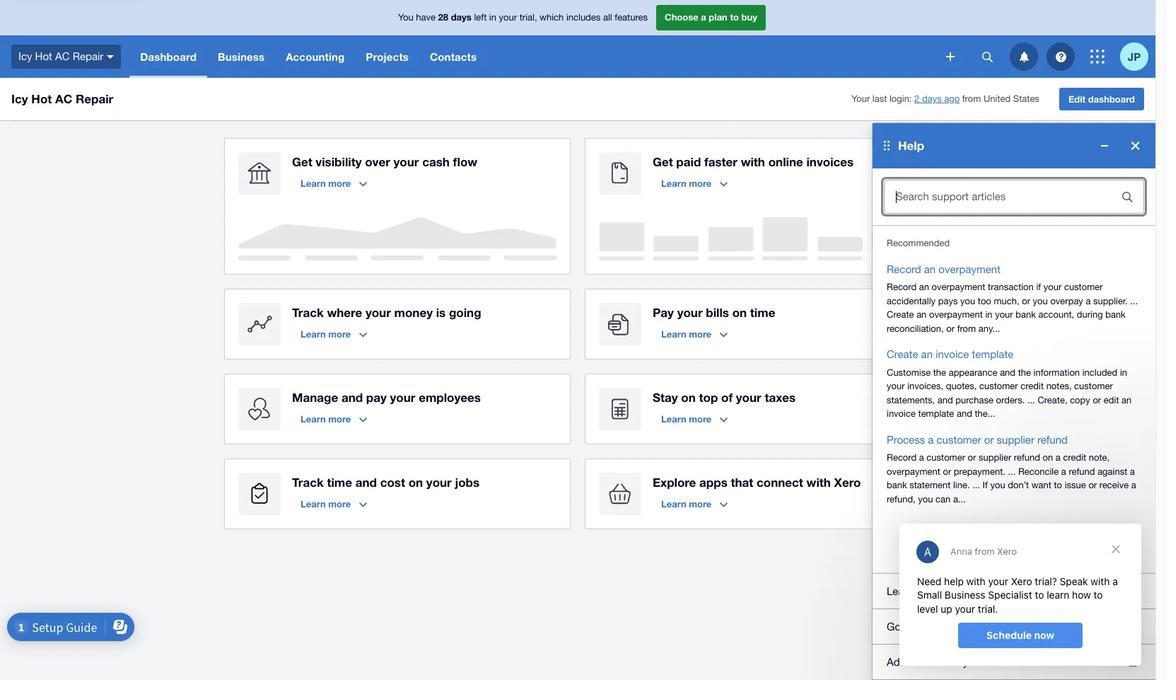 Task type: describe. For each thing, give the bounding box(es) containing it.
2 svg image from the left
[[1020, 51, 1029, 62]]

hot inside popup button
[[35, 50, 52, 62]]

a right receive
[[1132, 480, 1137, 490]]

recommended element
[[887, 261, 1142, 506]]

onboarding help options for new xero users group
[[873, 679, 1156, 680]]

bills
[[706, 305, 730, 320]]

1 horizontal spatial to
[[905, 620, 914, 632]]

customer down included
[[1075, 381, 1114, 391]]

help group
[[873, 123, 1156, 680]]

0 horizontal spatial to
[[731, 12, 740, 23]]

2 vertical spatial xero
[[917, 620, 939, 632]]

help
[[899, 138, 925, 153]]

notes,
[[1047, 381, 1073, 391]]

3 svg image from the left
[[1056, 51, 1067, 62]]

a up 'reconcile'
[[1056, 452, 1061, 463]]

united
[[984, 94, 1011, 104]]

in inside record an overpayment record an overpayment transaction if your customer accidentally pays you too much, or you overpay a supplier. ... create an overpayment in your bank account, during bank reconciliation, or from any...
[[986, 309, 993, 320]]

on right bills
[[733, 305, 747, 320]]

accidentally
[[887, 295, 936, 306]]

edit
[[1069, 93, 1086, 105]]

stay on top of your taxes
[[653, 390, 796, 405]]

central
[[942, 620, 976, 632]]

learn more button for where
[[292, 323, 376, 345]]

1 vertical spatial icy
[[11, 91, 28, 106]]

plan
[[709, 12, 728, 23]]

create inside record an overpayment record an overpayment transaction if your customer accidentally pays you too much, or you overpay a supplier. ... create an overpayment in your bank account, during bank reconciliation, or from any...
[[887, 309, 915, 320]]

an up customise
[[922, 348, 933, 360]]

0 vertical spatial xero
[[835, 475, 862, 490]]

and down purchase
[[957, 408, 973, 419]]

employees icon image
[[238, 388, 281, 430]]

track for track time and cost on your jobs
[[292, 475, 324, 490]]

create an invoice template customise the appearance and the information included in your invoices, quotes, customer credit notes, customer statements, and purchase orders. ... create, copy or edit an invoice template and the...
[[887, 348, 1133, 419]]

1 horizontal spatial invoice
[[936, 348, 970, 360]]

employees
[[419, 390, 481, 405]]

a left plan
[[702, 12, 707, 23]]

svg image inside icy hot ac repair popup button
[[107, 55, 114, 59]]

1 the from the left
[[934, 367, 947, 378]]

repair inside popup button
[[73, 50, 104, 62]]

reconcile
[[1019, 466, 1060, 477]]

dashboard
[[140, 50, 197, 63]]

record inside 'process a customer or supplier refund record a customer or supplier refund on a credit note, overpayment or prepayment. ... reconcile a refund against a bank statement line. ... if you don't want to issue or receive a refund, you can a...'
[[887, 452, 917, 463]]

line.
[[954, 480, 971, 490]]

projects button
[[356, 35, 420, 78]]

cost
[[380, 475, 405, 490]]

process a customer or supplier refund record a customer or supplier refund on a credit note, overpayment or prepayment. ... reconcile a refund against a bank statement line. ... if you don't want to issue or receive a refund, you can a...
[[887, 433, 1137, 504]]

money
[[395, 305, 433, 320]]

more for and
[[329, 413, 351, 425]]

refund,
[[887, 494, 916, 504]]

ac inside popup button
[[55, 50, 70, 62]]

learn xero
[[887, 585, 939, 597]]

that
[[731, 475, 754, 490]]

or up statement
[[944, 466, 952, 477]]

... left if
[[973, 480, 981, 490]]

learn for and
[[301, 413, 326, 425]]

online
[[769, 154, 804, 169]]

0 horizontal spatial time
[[327, 475, 352, 490]]

collapse help menu image
[[1091, 132, 1120, 160]]

ago
[[945, 94, 960, 104]]

projects icon image
[[238, 473, 281, 515]]

0 vertical spatial supplier
[[998, 433, 1035, 445]]

flow
[[453, 154, 478, 169]]

faster
[[705, 154, 738, 169]]

taxes
[[765, 390, 796, 405]]

apps
[[700, 475, 728, 490]]

learn more button for apps
[[653, 493, 737, 515]]

1 record from the top
[[887, 263, 922, 275]]

accounting button
[[275, 35, 356, 78]]

contacts button
[[420, 35, 488, 78]]

overpayment down pays
[[930, 309, 984, 320]]

or right issue
[[1089, 480, 1098, 490]]

overpayment up pays
[[932, 282, 986, 292]]

much,
[[995, 295, 1020, 306]]

left
[[474, 12, 487, 23]]

dashboard link
[[130, 35, 207, 78]]

where
[[327, 305, 362, 320]]

note,
[[1090, 452, 1111, 463]]

appearance
[[949, 367, 998, 378]]

get visibility over your cash flow
[[292, 154, 478, 169]]

pay your bills on time
[[653, 305, 776, 320]]

a right process
[[929, 433, 934, 445]]

28
[[438, 12, 449, 23]]

explore
[[653, 475, 697, 490]]

customise
[[887, 367, 931, 378]]

2 days ago button
[[915, 94, 960, 104]]

1 vertical spatial ac
[[55, 91, 72, 106]]

2
[[915, 94, 920, 104]]

last
[[873, 94, 888, 104]]

your
[[852, 94, 871, 104]]

bank inside 'process a customer or supplier refund record a customer or supplier refund on a credit note, overpayment or prepayment. ... reconcile a refund against a bank statement line. ... if you don't want to issue or receive a refund, you can a...'
[[887, 480, 908, 490]]

track money icon image
[[238, 303, 281, 345]]

quotes,
[[947, 381, 978, 391]]

... inside the create an invoice template customise the appearance and the information included in your invoices, quotes, customer credit notes, customer statements, and purchase orders. ... create, copy or edit an invoice template and the...
[[1028, 395, 1036, 405]]

cash
[[423, 154, 450, 169]]

2 horizontal spatial svg image
[[1091, 50, 1105, 64]]

... up don't on the right
[[1009, 466, 1016, 477]]

learn for time
[[301, 498, 326, 510]]

create an invoice template link
[[887, 347, 1014, 363]]

learn for your
[[662, 328, 687, 340]]

accounting
[[286, 50, 345, 63]]

on left top
[[682, 390, 696, 405]]

against
[[1098, 466, 1128, 477]]

you left too
[[961, 295, 976, 306]]

choose
[[665, 12, 699, 23]]

0 vertical spatial time
[[751, 305, 776, 320]]

2 the from the left
[[1019, 367, 1032, 378]]

included
[[1083, 367, 1118, 378]]

1 horizontal spatial days
[[923, 94, 942, 104]]

learn for paid
[[662, 178, 687, 189]]

you
[[398, 12, 414, 23]]

over
[[365, 154, 391, 169]]

learn more button for on
[[653, 408, 737, 430]]

your inside you have 28 days left in your trial, which includes all features
[[499, 12, 517, 23]]

... inside record an overpayment record an overpayment transaction if your customer accidentally pays you too much, or you overpay a supplier. ... create an overpayment in your bank account, during bank reconciliation, or from any...
[[1131, 295, 1139, 306]]

on right cost
[[409, 475, 423, 490]]

pays
[[939, 295, 959, 306]]

add-ons icon image
[[599, 473, 642, 515]]

learn more button for and
[[292, 408, 376, 430]]

includes
[[567, 12, 601, 23]]

account,
[[1039, 309, 1075, 320]]

edit dashboard button
[[1060, 88, 1145, 110]]

bills icon image
[[599, 303, 642, 345]]

advisor
[[887, 656, 923, 668]]

too
[[979, 295, 992, 306]]

customer up line.
[[927, 452, 966, 463]]

and up orders.
[[1001, 367, 1016, 378]]

1 vertical spatial xero
[[917, 585, 939, 597]]

a up issue
[[1062, 466, 1067, 477]]

track for track where your money is going
[[292, 305, 324, 320]]

track where your money is going
[[292, 305, 482, 320]]

learn more button for paid
[[653, 172, 737, 195]]

icy hot ac repair inside popup button
[[18, 50, 104, 62]]

advisor directory
[[887, 656, 969, 668]]

or right much, at the right top of page
[[1023, 295, 1031, 306]]

external link opens in new tab image
[[1129, 658, 1138, 666]]

transaction
[[989, 282, 1035, 292]]

login:
[[890, 94, 913, 104]]

2 horizontal spatial bank
[[1106, 309, 1127, 320]]

buy
[[742, 12, 758, 23]]

edit dashboard
[[1069, 93, 1136, 105]]

or up create an invoice template link
[[947, 323, 955, 334]]

1 vertical spatial supplier
[[979, 452, 1012, 463]]

contacts
[[430, 50, 477, 63]]

credit inside the create an invoice template customise the appearance and the information included in your invoices, quotes, customer credit notes, customer statements, and purchase orders. ... create, copy or edit an invoice template and the...
[[1021, 381, 1045, 391]]

help banner
[[0, 0, 1156, 680]]

create,
[[1038, 395, 1068, 405]]

a right against
[[1131, 466, 1136, 477]]

you have 28 days left in your trial, which includes all features
[[398, 12, 648, 23]]

or up prepayment.
[[969, 452, 977, 463]]

or inside the create an invoice template customise the appearance and the information included in your invoices, quotes, customer credit notes, customer statements, and purchase orders. ... create, copy or edit an invoice template and the...
[[1094, 395, 1102, 405]]

0 horizontal spatial invoice
[[887, 408, 916, 419]]

choose a plan to buy
[[665, 12, 758, 23]]

process a customer or supplier refund link
[[887, 432, 1069, 448]]



Task type: vqa. For each thing, say whether or not it's contained in the screenshot.
NAVIGATION
yes



Task type: locate. For each thing, give the bounding box(es) containing it.
1 horizontal spatial time
[[751, 305, 776, 320]]

to
[[731, 12, 740, 23], [1055, 480, 1063, 490], [905, 620, 914, 632]]

0 vertical spatial icy
[[18, 50, 32, 62]]

dialog
[[900, 523, 1142, 666]]

in inside the create an invoice template customise the appearance and the information included in your invoices, quotes, customer credit notes, customer statements, and purchase orders. ... create, copy or edit an invoice template and the...
[[1121, 367, 1128, 378]]

overpayment up too
[[939, 263, 1001, 275]]

...
[[1131, 295, 1139, 306], [1028, 395, 1036, 405], [1009, 466, 1016, 477], [973, 480, 981, 490]]

learn more down pay
[[662, 328, 712, 340]]

or left edit
[[1094, 395, 1102, 405]]

record down process
[[887, 452, 917, 463]]

record up accidentally
[[887, 282, 917, 292]]

1 horizontal spatial in
[[986, 309, 993, 320]]

during
[[1078, 309, 1104, 320]]

close help menu image
[[1122, 132, 1151, 160]]

invoices preview bar graph image
[[599, 217, 918, 260]]

learn more down manage
[[301, 413, 351, 425]]

customer
[[1065, 282, 1104, 292], [980, 381, 1019, 391], [1075, 381, 1114, 391], [937, 433, 982, 445], [927, 452, 966, 463]]

learn more button for visibility
[[292, 172, 376, 195]]

trial,
[[520, 12, 538, 23]]

icy
[[18, 50, 32, 62], [11, 91, 28, 106]]

0 horizontal spatial in
[[490, 12, 497, 23]]

banking preview line graph image
[[238, 217, 557, 260]]

navigation
[[130, 35, 937, 78]]

learn down 'explore'
[[662, 498, 687, 510]]

on up 'reconcile'
[[1044, 452, 1054, 463]]

Search support articles field
[[885, 183, 1105, 210]]

more for where
[[329, 328, 351, 340]]

process
[[887, 433, 926, 445]]

you
[[961, 295, 976, 306], [1034, 295, 1049, 306], [991, 480, 1006, 490], [919, 494, 934, 504]]

on
[[733, 305, 747, 320], [682, 390, 696, 405], [1044, 452, 1054, 463], [409, 475, 423, 490]]

customer up orders.
[[980, 381, 1019, 391]]

learn more button down top
[[653, 408, 737, 430]]

in right included
[[1121, 367, 1128, 378]]

the...
[[976, 408, 996, 419]]

learn more button down "where" on the left of page
[[292, 323, 376, 345]]

credit inside 'process a customer or supplier refund record a customer or supplier refund on a credit note, overpayment or prepayment. ... reconcile a refund against a bank statement line. ... if you don't want to issue or receive a refund, you can a...'
[[1064, 452, 1087, 463]]

which
[[540, 12, 564, 23]]

0 vertical spatial refund
[[1038, 433, 1069, 445]]

1 vertical spatial from
[[958, 323, 977, 334]]

more for on
[[689, 413, 712, 425]]

0 vertical spatial track
[[292, 305, 324, 320]]

invoice up the appearance
[[936, 348, 970, 360]]

a
[[702, 12, 707, 23], [1087, 295, 1092, 306], [929, 433, 934, 445], [920, 452, 925, 463], [1056, 452, 1061, 463], [1062, 466, 1067, 477], [1131, 466, 1136, 477], [1132, 480, 1137, 490]]

overpayment up statement
[[887, 466, 941, 477]]

get paid faster with online invoices
[[653, 154, 854, 169]]

more down apps
[[689, 498, 712, 510]]

any...
[[979, 323, 1001, 334]]

icy hot ac repair button
[[0, 35, 130, 78]]

learn more for apps
[[662, 498, 712, 510]]

2 vertical spatial in
[[1121, 367, 1128, 378]]

1 svg image from the left
[[983, 51, 993, 62]]

you down statement
[[919, 494, 934, 504]]

2 create from the top
[[887, 348, 919, 360]]

learn more for your
[[662, 328, 712, 340]]

customer up overpay
[[1065, 282, 1104, 292]]

you right if
[[991, 480, 1006, 490]]

an up accidentally
[[920, 282, 930, 292]]

connect
[[757, 475, 804, 490]]

want
[[1032, 480, 1052, 490]]

credit left note,
[[1064, 452, 1087, 463]]

business
[[218, 50, 265, 63]]

submit search image
[[1114, 183, 1142, 211]]

more for your
[[689, 328, 712, 340]]

1 horizontal spatial svg image
[[1020, 51, 1029, 62]]

more down track time and cost on your jobs
[[329, 498, 351, 510]]

more for paid
[[689, 178, 712, 189]]

credit up create,
[[1021, 381, 1045, 391]]

to left the buy
[[731, 12, 740, 23]]

invoices icon image
[[599, 152, 642, 195]]

1 vertical spatial hot
[[31, 91, 52, 106]]

1 vertical spatial time
[[327, 475, 352, 490]]

0 horizontal spatial svg image
[[983, 51, 993, 62]]

dashboard
[[1089, 93, 1136, 105]]

0 vertical spatial hot
[[35, 50, 52, 62]]

1 horizontal spatial svg image
[[947, 52, 955, 61]]

3 record from the top
[[887, 452, 917, 463]]

time right bills
[[751, 305, 776, 320]]

2 horizontal spatial svg image
[[1056, 51, 1067, 62]]

1 vertical spatial repair
[[76, 91, 113, 106]]

learn for where
[[301, 328, 326, 340]]

1 vertical spatial track
[[292, 475, 324, 490]]

days right 2
[[923, 94, 942, 104]]

the up invoices,
[[934, 367, 947, 378]]

2 horizontal spatial to
[[1055, 480, 1063, 490]]

learn more for paid
[[662, 178, 712, 189]]

credit
[[1021, 381, 1045, 391], [1064, 452, 1087, 463]]

bank down much, at the right top of page
[[1016, 309, 1037, 320]]

manage
[[292, 390, 338, 405]]

template
[[973, 348, 1014, 360], [919, 408, 955, 419]]

svg image up ago
[[947, 52, 955, 61]]

get for get paid faster with online invoices
[[653, 154, 673, 169]]

receive
[[1100, 480, 1130, 490]]

jp button
[[1121, 35, 1156, 78]]

if
[[1037, 282, 1042, 292]]

learn for visibility
[[301, 178, 326, 189]]

0 vertical spatial to
[[731, 12, 740, 23]]

visibility
[[316, 154, 362, 169]]

xero left central
[[917, 620, 939, 632]]

all
[[604, 12, 613, 23]]

your
[[499, 12, 517, 23], [394, 154, 419, 169], [1044, 282, 1062, 292], [366, 305, 391, 320], [678, 305, 703, 320], [996, 309, 1014, 320], [887, 381, 906, 391], [390, 390, 416, 405], [737, 390, 762, 405], [427, 475, 452, 490]]

jobs
[[455, 475, 480, 490]]

supplier up 'reconcile'
[[998, 433, 1035, 445]]

your inside the create an invoice template customise the appearance and the information included in your invoices, quotes, customer credit notes, customer statements, and purchase orders. ... create, copy or edit an invoice template and the...
[[887, 381, 906, 391]]

more down paid
[[689, 178, 712, 189]]

in right left
[[490, 12, 497, 23]]

more down visibility
[[329, 178, 351, 189]]

an right edit
[[1122, 395, 1133, 405]]

record an overpayment record an overpayment transaction if your customer accidentally pays you too much, or you overpay a supplier. ... create an overpayment in your bank account, during bank reconciliation, or from any...
[[887, 263, 1139, 334]]

xero up go to xero central
[[917, 585, 939, 597]]

0 vertical spatial icy hot ac repair
[[18, 50, 104, 62]]

0 horizontal spatial days
[[451, 12, 472, 23]]

0 vertical spatial with
[[741, 154, 766, 169]]

2 vertical spatial refund
[[1070, 466, 1096, 477]]

learn right track money icon
[[301, 328, 326, 340]]

0 vertical spatial create
[[887, 309, 915, 320]]

with right faster
[[741, 154, 766, 169]]

going
[[449, 305, 482, 320]]

more down top
[[689, 413, 712, 425]]

can
[[936, 494, 951, 504]]

issue
[[1066, 480, 1087, 490]]

learn down paid
[[662, 178, 687, 189]]

learn more for visibility
[[301, 178, 351, 189]]

hot
[[35, 50, 52, 62], [31, 91, 52, 106]]

svg image left jp
[[1091, 50, 1105, 64]]

icy inside popup button
[[18, 50, 32, 62]]

more for visibility
[[329, 178, 351, 189]]

template down any...
[[973, 348, 1014, 360]]

recommended
[[887, 238, 951, 248]]

from inside record an overpayment record an overpayment transaction if your customer accidentally pays you too much, or you overpay a supplier. ... create an overpayment in your bank account, during bank reconciliation, or from any...
[[958, 323, 977, 334]]

1 vertical spatial with
[[807, 475, 831, 490]]

your last login: 2 days ago from united states
[[852, 94, 1040, 104]]

from
[[963, 94, 982, 104], [958, 323, 977, 334]]

pay
[[366, 390, 387, 405]]

1 horizontal spatial the
[[1019, 367, 1032, 378]]

0 horizontal spatial svg image
[[107, 55, 114, 59]]

a...
[[954, 494, 967, 504]]

1 track from the top
[[292, 305, 324, 320]]

0 vertical spatial from
[[963, 94, 982, 104]]

don't
[[1009, 480, 1030, 490]]

banking icon image
[[238, 152, 281, 195]]

0 vertical spatial days
[[451, 12, 472, 23]]

with
[[741, 154, 766, 169], [807, 475, 831, 490]]

learn more down 'explore'
[[662, 498, 712, 510]]

0 horizontal spatial the
[[934, 367, 947, 378]]

the up orders.
[[1019, 367, 1032, 378]]

svg image up united
[[983, 51, 993, 62]]

0 vertical spatial template
[[973, 348, 1014, 360]]

if
[[983, 480, 989, 490]]

create inside the create an invoice template customise the appearance and the information included in your invoices, quotes, customer credit notes, customer statements, and purchase orders. ... create, copy or edit an invoice template and the...
[[887, 348, 919, 360]]

learn more button down track time and cost on your jobs
[[292, 493, 376, 515]]

2 get from the left
[[653, 154, 673, 169]]

svg image up states
[[1020, 51, 1029, 62]]

icy hot ac repair
[[18, 50, 104, 62], [11, 91, 113, 106]]

record down recommended
[[887, 263, 922, 275]]

0 horizontal spatial get
[[292, 154, 313, 169]]

learn more
[[301, 178, 351, 189], [662, 178, 712, 189], [301, 328, 351, 340], [662, 328, 712, 340], [301, 413, 351, 425], [662, 413, 712, 425], [301, 498, 351, 510], [662, 498, 712, 510]]

0 vertical spatial record
[[887, 263, 922, 275]]

1 vertical spatial invoice
[[887, 408, 916, 419]]

you down if
[[1034, 295, 1049, 306]]

1 vertical spatial record
[[887, 282, 917, 292]]

taxes icon image
[[599, 388, 642, 430]]

learn more for on
[[662, 413, 712, 425]]

go
[[887, 620, 902, 632]]

2 vertical spatial to
[[905, 620, 914, 632]]

invoice down statements,
[[887, 408, 916, 419]]

1 vertical spatial to
[[1055, 480, 1063, 490]]

track time and cost on your jobs
[[292, 475, 480, 490]]

get
[[292, 154, 313, 169], [653, 154, 673, 169]]

the
[[934, 367, 947, 378], [1019, 367, 1032, 378]]

1 get from the left
[[292, 154, 313, 169]]

create up customise
[[887, 348, 919, 360]]

record
[[887, 263, 922, 275], [887, 282, 917, 292], [887, 452, 917, 463]]

learn more button for your
[[653, 323, 737, 345]]

svg image
[[983, 51, 993, 62], [1020, 51, 1029, 62], [1056, 51, 1067, 62]]

and down quotes,
[[938, 395, 954, 405]]

features
[[615, 12, 648, 23]]

bank down supplier. at the top of the page
[[1106, 309, 1127, 320]]

time left cost
[[327, 475, 352, 490]]

and left cost
[[356, 475, 377, 490]]

learn down visibility
[[301, 178, 326, 189]]

supplier
[[998, 433, 1035, 445], [979, 452, 1012, 463]]

more
[[329, 178, 351, 189], [689, 178, 712, 189], [329, 328, 351, 340], [689, 328, 712, 340], [329, 413, 351, 425], [689, 413, 712, 425], [329, 498, 351, 510], [689, 498, 712, 510]]

xero right connect
[[835, 475, 862, 490]]

navigation containing dashboard
[[130, 35, 937, 78]]

bank
[[1016, 309, 1037, 320], [1106, 309, 1127, 320], [887, 480, 908, 490]]

get left visibility
[[292, 154, 313, 169]]

edit
[[1105, 395, 1120, 405]]

directory
[[926, 656, 969, 668]]

in
[[490, 12, 497, 23], [986, 309, 993, 320], [1121, 367, 1128, 378]]

1 horizontal spatial with
[[807, 475, 831, 490]]

ac
[[55, 50, 70, 62], [55, 91, 72, 106]]

1 create from the top
[[887, 309, 915, 320]]

on inside 'process a customer or supplier refund record a customer or supplier refund on a credit note, overpayment or prepayment. ... reconcile a refund against a bank statement line. ... if you don't want to issue or receive a refund, you can a...'
[[1044, 452, 1054, 463]]

manage and pay your employees
[[292, 390, 481, 405]]

and left pay
[[342, 390, 363, 405]]

0 vertical spatial in
[[490, 12, 497, 23]]

states
[[1014, 94, 1040, 104]]

learn inside learn xero link
[[887, 585, 914, 597]]

of
[[722, 390, 733, 405]]

learn up go
[[887, 585, 914, 597]]

1 vertical spatial days
[[923, 94, 942, 104]]

xero
[[835, 475, 862, 490], [917, 585, 939, 597], [917, 620, 939, 632]]

more down manage
[[329, 413, 351, 425]]

0 vertical spatial ac
[[55, 50, 70, 62]]

create down accidentally
[[887, 309, 915, 320]]

you can click and drag the help menu image
[[885, 141, 890, 151]]

1 vertical spatial credit
[[1064, 452, 1087, 463]]

a down process
[[920, 452, 925, 463]]

or
[[1023, 295, 1031, 306], [947, 323, 955, 334], [1094, 395, 1102, 405], [985, 433, 995, 445], [969, 452, 977, 463], [944, 466, 952, 477], [1089, 480, 1098, 490]]

1 horizontal spatial credit
[[1064, 452, 1087, 463]]

svg image up edit dashboard button
[[1056, 51, 1067, 62]]

more for time
[[329, 498, 351, 510]]

learn for apps
[[662, 498, 687, 510]]

template down statements,
[[919, 408, 955, 419]]

0 horizontal spatial with
[[741, 154, 766, 169]]

0 vertical spatial repair
[[73, 50, 104, 62]]

projects
[[366, 50, 409, 63]]

2 vertical spatial record
[[887, 452, 917, 463]]

invoices
[[807, 154, 854, 169]]

1 vertical spatial icy hot ac repair
[[11, 91, 113, 106]]

learn down stay
[[662, 413, 687, 425]]

learn more for time
[[301, 498, 351, 510]]

go to xero central link
[[873, 615, 1156, 638]]

days inside help banner
[[451, 12, 472, 23]]

an down recommended
[[925, 263, 936, 275]]

2 track from the top
[[292, 475, 324, 490]]

or down the...
[[985, 433, 995, 445]]

supplier.
[[1094, 295, 1129, 306]]

learn xero link
[[873, 580, 1156, 603]]

1 vertical spatial template
[[919, 408, 955, 419]]

2 horizontal spatial in
[[1121, 367, 1128, 378]]

0 vertical spatial invoice
[[936, 348, 970, 360]]

more down "where" on the left of page
[[329, 328, 351, 340]]

1 vertical spatial create
[[887, 348, 919, 360]]

learn more for and
[[301, 413, 351, 425]]

0 horizontal spatial bank
[[887, 480, 908, 490]]

learn more down track time and cost on your jobs
[[301, 498, 351, 510]]

1 horizontal spatial bank
[[1016, 309, 1037, 320]]

customer inside record an overpayment record an overpayment transaction if your customer accidentally pays you too much, or you overpay a supplier. ... create an overpayment in your bank account, during bank reconciliation, or from any...
[[1065, 282, 1104, 292]]

in up any...
[[986, 309, 993, 320]]

0 vertical spatial credit
[[1021, 381, 1045, 391]]

track right projects icon
[[292, 475, 324, 490]]

learn down pay
[[662, 328, 687, 340]]

... right supplier. at the top of the page
[[1131, 295, 1139, 306]]

get for get visibility over your cash flow
[[292, 154, 313, 169]]

reconciliation,
[[887, 323, 945, 334]]

learn more for where
[[301, 328, 351, 340]]

2 record from the top
[[887, 282, 917, 292]]

bank up refund, in the bottom of the page
[[887, 480, 908, 490]]

jp
[[1129, 50, 1142, 63]]

overpayment inside 'process a customer or supplier refund record a customer or supplier refund on a credit note, overpayment or prepayment. ... reconcile a refund against a bank statement line. ... if you don't want to issue or receive a refund, you can a...'
[[887, 466, 941, 477]]

navigation inside help banner
[[130, 35, 937, 78]]

customer down the...
[[937, 433, 982, 445]]

purchase
[[956, 395, 994, 405]]

learn down manage
[[301, 413, 326, 425]]

1 vertical spatial in
[[986, 309, 993, 320]]

more for apps
[[689, 498, 712, 510]]

learn more button down paid
[[653, 172, 737, 195]]

from left any...
[[958, 323, 977, 334]]

learn more down visibility
[[301, 178, 351, 189]]

learn more button for time
[[292, 493, 376, 515]]

1 vertical spatial refund
[[1015, 452, 1041, 463]]

in inside you have 28 days left in your trial, which includes all features
[[490, 12, 497, 23]]

a inside record an overpayment record an overpayment transaction if your customer accidentally pays you too much, or you overpay a supplier. ... create an overpayment in your bank account, during bank reconciliation, or from any...
[[1087, 295, 1092, 306]]

business button
[[207, 35, 275, 78]]

an up reconciliation, on the top of page
[[917, 309, 927, 320]]

1 horizontal spatial get
[[653, 154, 673, 169]]

stay
[[653, 390, 678, 405]]

0 horizontal spatial credit
[[1021, 381, 1045, 391]]

invoices,
[[908, 381, 944, 391]]

svg image
[[1091, 50, 1105, 64], [947, 52, 955, 61], [107, 55, 114, 59]]

to inside 'process a customer or supplier refund record a customer or supplier refund on a credit note, overpayment or prepayment. ... reconcile a refund against a bank statement line. ... if you don't want to issue or receive a refund, you can a...'
[[1055, 480, 1063, 490]]

0 horizontal spatial template
[[919, 408, 955, 419]]

learn more down paid
[[662, 178, 712, 189]]

1 horizontal spatial template
[[973, 348, 1014, 360]]

learn more button down pay your bills on time
[[653, 323, 737, 345]]

overpay
[[1051, 295, 1084, 306]]

... right orders.
[[1028, 395, 1036, 405]]

learn more button
[[292, 172, 376, 195], [653, 172, 737, 195], [292, 323, 376, 345], [653, 323, 737, 345], [292, 408, 376, 430], [653, 408, 737, 430], [292, 493, 376, 515], [653, 493, 737, 515]]

explore apps that connect with xero
[[653, 475, 862, 490]]

learn for on
[[662, 413, 687, 425]]



